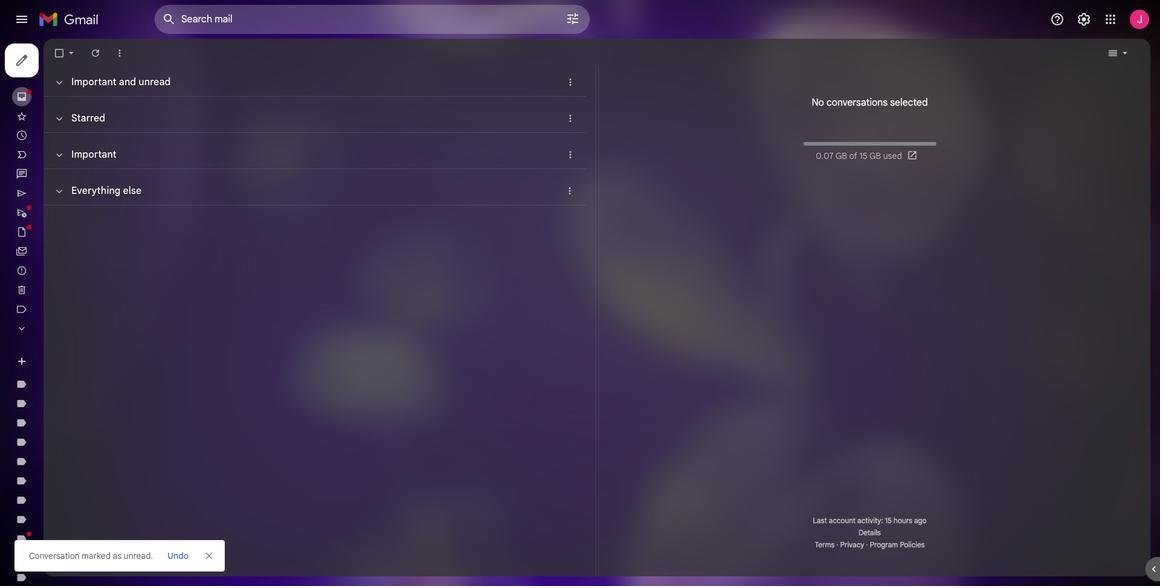 Task type: vqa. For each thing, say whether or not it's contained in the screenshot.
top Show more messages. image
yes



Task type: describe. For each thing, give the bounding box(es) containing it.
undo link
[[163, 545, 194, 567]]

starred
[[71, 112, 105, 125]]

toggle split pane mode image
[[1108, 47, 1120, 59]]

privacy
[[841, 541, 865, 550]]

everything
[[71, 185, 121, 197]]

main menu image
[[15, 12, 29, 27]]

important for important
[[71, 149, 117, 161]]

15 for hours
[[886, 516, 892, 525]]

details
[[859, 528, 882, 538]]

search mail image
[[158, 8, 180, 30]]

undo
[[168, 551, 189, 562]]

of
[[850, 151, 858, 161]]

selected
[[891, 97, 929, 109]]

2 · from the left
[[867, 541, 869, 550]]

used
[[884, 151, 903, 161]]

2 gb from the left
[[870, 151, 882, 161]]

no
[[812, 97, 825, 109]]

unread.
[[124, 551, 153, 562]]

program
[[871, 541, 899, 550]]

activity:
[[858, 516, 884, 525]]

important button
[[47, 143, 121, 167]]

last account activity: 15 hours ago details terms · privacy · program policies
[[814, 516, 927, 550]]

2 show more messages. image from the top
[[557, 149, 560, 161]]

1 gb from the left
[[836, 151, 848, 161]]

conversations
[[827, 97, 888, 109]]

gmail image
[[39, 7, 105, 31]]

everything else button
[[47, 179, 146, 203]]

else
[[123, 185, 142, 197]]

alert containing conversation marked as unread.
[[15, 28, 1142, 572]]



Task type: locate. For each thing, give the bounding box(es) containing it.
None search field
[[155, 5, 590, 34]]

conversation marked as unread.
[[29, 551, 153, 562]]

alert
[[15, 28, 1142, 572]]

None checkbox
[[53, 47, 65, 59]]

main content
[[44, 39, 1151, 577]]

marked
[[82, 551, 111, 562]]

1 horizontal spatial 15
[[886, 516, 892, 525]]

details link
[[859, 528, 882, 538]]

important inside dropdown button
[[71, 76, 117, 88]]

settings image
[[1078, 12, 1092, 27]]

1 horizontal spatial ·
[[867, 541, 869, 550]]

1 show more messages. image from the top
[[557, 76, 560, 88]]

policies
[[901, 541, 926, 550]]

terms
[[815, 541, 835, 550]]

1 vertical spatial 15
[[886, 516, 892, 525]]

support image
[[1051, 12, 1065, 27]]

inbox section options image
[[564, 112, 577, 125]]

0 vertical spatial show more messages. image
[[557, 76, 560, 88]]

15 left hours
[[886, 516, 892, 525]]

advanced search options image
[[561, 7, 585, 31]]

1 vertical spatial important
[[71, 149, 117, 161]]

1 vertical spatial show more messages. image
[[557, 149, 560, 161]]

gb left used
[[870, 151, 882, 161]]

0.07
[[816, 151, 834, 161]]

navigation
[[0, 39, 145, 587]]

more image
[[114, 47, 126, 59]]

show more messages. image
[[557, 185, 560, 197]]

important down refresh icon
[[71, 76, 117, 88]]

gb left of
[[836, 151, 848, 161]]

everything else
[[71, 185, 142, 197]]

important for important and unread
[[71, 76, 117, 88]]

15
[[860, 151, 868, 161], [886, 516, 892, 525]]

important up everything
[[71, 149, 117, 161]]

15 inside last account activity: 15 hours ago details terms · privacy · program policies
[[886, 516, 892, 525]]

Search mail text field
[[181, 13, 532, 25]]

no conversations selected
[[812, 97, 929, 109]]

15 for gb
[[860, 151, 868, 161]]

·
[[837, 541, 839, 550], [867, 541, 869, 550]]

program policies link
[[871, 541, 926, 550]]

account
[[830, 516, 856, 525]]

show more messages. image
[[557, 76, 560, 88], [557, 149, 560, 161]]

privacy link
[[841, 541, 865, 550]]

1 horizontal spatial gb
[[870, 151, 882, 161]]

main content containing important and unread
[[44, 39, 1151, 577]]

gb
[[836, 151, 848, 161], [870, 151, 882, 161]]

0 vertical spatial important
[[71, 76, 117, 88]]

ago
[[915, 516, 927, 525]]

0 horizontal spatial ·
[[837, 541, 839, 550]]

important inside dropdown button
[[71, 149, 117, 161]]

important and unread
[[71, 76, 171, 88]]

and
[[119, 76, 136, 88]]

important and unread button
[[47, 70, 176, 95]]

terms link
[[815, 541, 835, 550]]

conversation
[[29, 551, 80, 562]]

last
[[814, 516, 828, 525]]

important
[[71, 76, 117, 88], [71, 149, 117, 161]]

refresh image
[[89, 47, 102, 59]]

show more messages. image up show more messages. image
[[557, 149, 560, 161]]

hours
[[894, 516, 913, 525]]

starred button
[[47, 107, 110, 131]]

0 horizontal spatial 15
[[860, 151, 868, 161]]

2 important from the top
[[71, 149, 117, 161]]

follow link to manage storage image
[[908, 150, 920, 162]]

0.07 gb of 15 gb used
[[816, 151, 903, 161]]

15 right of
[[860, 151, 868, 161]]

as
[[113, 551, 122, 562]]

inbox section options image
[[564, 76, 577, 88]]

· right terms
[[837, 541, 839, 550]]

· down details
[[867, 541, 869, 550]]

0 horizontal spatial gb
[[836, 151, 848, 161]]

unread
[[139, 76, 171, 88]]

1 important from the top
[[71, 76, 117, 88]]

1 · from the left
[[837, 541, 839, 550]]

0 vertical spatial 15
[[860, 151, 868, 161]]

show more messages. image left inbox section options image
[[557, 76, 560, 88]]



